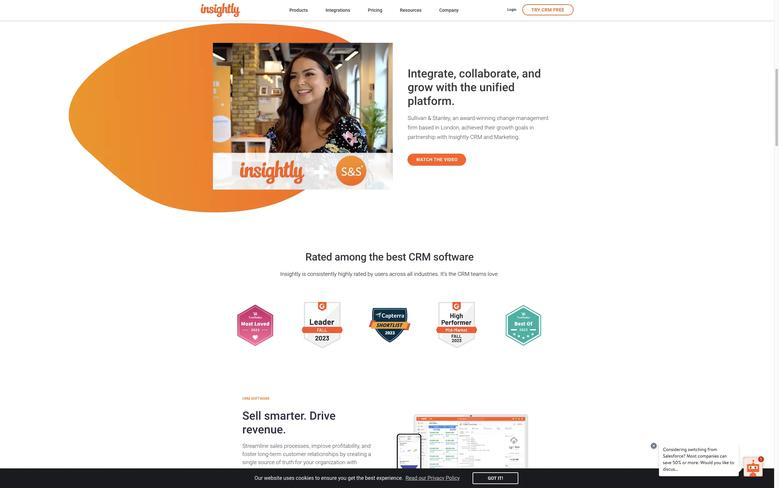 Task type: describe. For each thing, give the bounding box(es) containing it.
goals
[[515, 124, 528, 131]]

rated
[[305, 251, 332, 263]]

foster
[[242, 451, 257, 458]]

integrations link
[[326, 6, 350, 15]]

achieved
[[462, 124, 483, 131]]

revenue.
[[242, 423, 286, 437]]

capterra image
[[369, 308, 410, 343]]

integrations
[[326, 7, 350, 13]]

login link
[[507, 7, 516, 13]]

rated
[[354, 271, 366, 278]]

change
[[497, 115, 515, 121]]

streamline sales processes, improve profitability, and foster long-term customer relationships by creating a single source of truth for your organization with insightly crm .
[[242, 443, 371, 474]]

software
[[433, 251, 474, 263]]

term
[[270, 451, 282, 458]]

try crm free link
[[522, 4, 574, 15]]

.
[[276, 468, 277, 474]]

improve
[[311, 443, 331, 450]]

teams
[[471, 271, 486, 278]]

leads
[[308, 479, 321, 486]]

for
[[295, 459, 302, 466]]

based
[[419, 124, 434, 131]]

read our privacy policy button
[[405, 474, 461, 484]]

got it! button
[[473, 473, 518, 484]]

platform.
[[408, 94, 455, 108]]

of
[[276, 459, 281, 466]]

london,
[[441, 124, 460, 131]]

sullivan
[[408, 115, 427, 121]]

is
[[302, 271, 306, 278]]

an
[[453, 115, 459, 121]]

organization
[[315, 459, 346, 466]]

single
[[242, 459, 257, 466]]

integrate, collaborate, and grow with the unified platform.
[[408, 67, 541, 108]]

with inside streamline sales processes, improve profitability, and foster long-term customer relationships by creating a single source of truth for your organization with insightly crm .
[[347, 459, 357, 466]]

the up users at the left of the page
[[369, 251, 384, 263]]

growth
[[497, 124, 514, 131]]

our website uses cookies to ensure you get the best experience. read our privacy policy
[[255, 475, 460, 482]]

privacy
[[428, 475, 445, 482]]

experience.
[[377, 475, 403, 482]]

partnership
[[408, 134, 436, 140]]

resources
[[400, 7, 422, 13]]

free
[[553, 7, 564, 12]]

collaborate,
[[459, 67, 519, 80]]

sell
[[242, 410, 261, 423]]

the left video
[[434, 157, 443, 162]]

cookies
[[296, 475, 314, 482]]

try crm free
[[532, 7, 564, 12]]

cookieconsent dialog
[[0, 469, 774, 488]]

creating
[[347, 451, 367, 458]]

1 vertical spatial insightly
[[280, 271, 301, 278]]

drive
[[310, 410, 336, 423]]

products link
[[289, 6, 308, 15]]

watch
[[416, 157, 433, 162]]

smarter.
[[264, 410, 307, 423]]

insightly inside sullivan & stanley, an award-winning change management firm based in london, achieved their growth goals in partnership with insightly crm and marketing.
[[449, 134, 469, 140]]

users
[[375, 271, 388, 278]]

processes,
[[284, 443, 310, 450]]

rated among the best crm software
[[305, 251, 474, 263]]

a
[[368, 451, 371, 458]]

crm inside streamline sales processes, improve profitability, and foster long-term customer relationships by creating a single source of truth for your organization with insightly crm .
[[264, 468, 276, 474]]

and inside sullivan & stanley, an award-winning change management firm based in london, achieved their growth goals in partnership with insightly crm and marketing.
[[484, 134, 493, 140]]

try crm free button
[[522, 4, 574, 15]]

software
[[251, 397, 270, 401]]

truth
[[282, 459, 294, 466]]

profitability,
[[332, 443, 360, 450]]

company link
[[439, 6, 459, 15]]

crm left 'software'
[[242, 397, 250, 401]]

watch the video
[[416, 157, 458, 162]]

you
[[338, 475, 347, 482]]

sell smarter. drive revenue.
[[242, 410, 336, 437]]

it!
[[498, 476, 503, 481]]

firm
[[408, 124, 418, 131]]

&
[[428, 115, 431, 121]]

crm up industries. on the right bottom of the page
[[409, 251, 431, 263]]

route
[[294, 479, 306, 486]]

relationships
[[308, 451, 339, 458]]

your
[[303, 459, 314, 466]]

most loved image
[[234, 305, 276, 347]]

1 in from the left
[[435, 124, 439, 131]]

products
[[289, 7, 308, 13]]

industries.
[[414, 271, 439, 278]]

and inside streamline sales processes, improve profitability, and foster long-term customer relationships by creating a single source of truth for your organization with insightly crm .
[[362, 443, 371, 450]]

pricing link
[[368, 6, 382, 15]]



Task type: vqa. For each thing, say whether or not it's contained in the screenshot.
"code/no-"
no



Task type: locate. For each thing, give the bounding box(es) containing it.
in down stanley,
[[435, 124, 439, 131]]

award-
[[460, 115, 477, 121]]

policy
[[446, 475, 460, 482]]

try
[[532, 7, 540, 12]]

with inside integrate, collaborate, and grow with the unified platform.
[[436, 81, 458, 94]]

by right rated
[[368, 271, 373, 278]]

the
[[460, 81, 477, 94], [434, 157, 443, 162], [369, 251, 384, 263], [449, 271, 456, 278], [357, 475, 364, 482]]

it's
[[441, 271, 447, 278]]

0 horizontal spatial by
[[340, 451, 346, 458]]

customer
[[283, 451, 306, 458]]

and inside integrate, collaborate, and grow with the unified platform.
[[522, 67, 541, 80]]

1 vertical spatial by
[[340, 451, 346, 458]]

their
[[485, 124, 495, 131]]

2 in from the left
[[530, 124, 534, 131]]

drive,
[[250, 479, 264, 486]]

with down london,
[[437, 134, 447, 140]]

insightly inside streamline sales processes, improve profitability, and foster long-term customer relationships by creating a single source of truth for your organization with insightly crm .
[[242, 468, 263, 474]]

pricing
[[368, 7, 382, 13]]

with inside sullivan & stanley, an award-winning change management firm based in london, achieved their growth goals in partnership with insightly crm and marketing.
[[437, 134, 447, 140]]

crm left teams
[[458, 271, 470, 278]]

got it!
[[488, 476, 503, 481]]

insightly down single
[[242, 468, 263, 474]]

management
[[516, 115, 549, 121]]

with down creating
[[347, 459, 357, 466]]

1 horizontal spatial by
[[368, 271, 373, 278]]

drive, assign, and route leads
[[250, 479, 321, 486]]

highly
[[338, 271, 352, 278]]

our
[[255, 475, 263, 482]]

crm software
[[242, 397, 270, 401]]

login
[[507, 8, 516, 12]]

1 vertical spatial best
[[365, 475, 375, 482]]

2 horizontal spatial insightly
[[449, 134, 469, 140]]

in down the 'management'
[[530, 124, 534, 131]]

crm
[[542, 7, 552, 12], [470, 134, 482, 140], [409, 251, 431, 263], [458, 271, 470, 278], [242, 397, 250, 401], [264, 468, 276, 474]]

source
[[258, 459, 275, 466]]

sales
[[270, 443, 283, 450]]

resources link
[[400, 6, 422, 15]]

to
[[315, 475, 320, 482]]

with
[[436, 81, 458, 94], [437, 134, 447, 140], [347, 459, 357, 466]]

uses
[[283, 475, 295, 482]]

the inside cookieconsent dialog
[[357, 475, 364, 482]]

insightly down london,
[[449, 134, 469, 140]]

ensure
[[321, 475, 337, 482]]

crm inside sullivan & stanley, an award-winning change management firm based in london, achieved their growth goals in partnership with insightly crm and marketing.
[[470, 134, 482, 140]]

best up across
[[386, 251, 406, 263]]

our
[[419, 475, 426, 482]]

with down integrate,
[[436, 81, 458, 94]]

best inside cookieconsent dialog
[[365, 475, 375, 482]]

grow
[[408, 81, 433, 94]]

winning
[[477, 115, 496, 121]]

0 horizontal spatial best
[[365, 475, 375, 482]]

insightly is consistently highly rated by users across all industries. it's the crm teams love.
[[280, 271, 499, 278]]

insightly crm link
[[242, 468, 276, 474]]

insightly logo link
[[201, 3, 279, 17]]

insightly
[[449, 134, 469, 140], [280, 271, 301, 278], [242, 468, 263, 474]]

all
[[407, 271, 413, 278]]

get
[[348, 475, 355, 482]]

crm inside button
[[542, 7, 552, 12]]

insightly logo image
[[201, 3, 240, 17]]

best
[[386, 251, 406, 263], [365, 475, 375, 482]]

1 horizontal spatial insightly
[[280, 271, 301, 278]]

website thumbnail ss smiling3 image
[[213, 43, 393, 190]]

0 vertical spatial with
[[436, 81, 458, 94]]

video
[[444, 157, 458, 162]]

streamline
[[242, 443, 269, 450]]

among
[[335, 251, 367, 263]]

0 vertical spatial insightly
[[449, 134, 469, 140]]

crm right try
[[542, 7, 552, 12]]

sullivan & stanley, an award-winning change management firm based in london, achieved their growth goals in partnership with insightly crm and marketing.
[[408, 115, 549, 140]]

crm kanban2 homepage laptop phone image
[[396, 414, 543, 488]]

company
[[439, 7, 459, 13]]

crm highperformer mid market highperformer image
[[436, 298, 478, 353]]

crm up the website
[[264, 468, 276, 474]]

the right it's
[[449, 271, 456, 278]]

0 horizontal spatial insightly
[[242, 468, 263, 474]]

and
[[522, 67, 541, 80], [484, 134, 493, 140], [362, 443, 371, 450], [283, 479, 292, 486]]

crm leader leader image
[[302, 298, 343, 353]]

stanley,
[[433, 115, 451, 121]]

in
[[435, 124, 439, 131], [530, 124, 534, 131]]

0 horizontal spatial in
[[435, 124, 439, 131]]

across
[[389, 271, 406, 278]]

got
[[488, 476, 497, 481]]

best of flat image
[[503, 305, 544, 346]]

unified
[[480, 81, 515, 94]]

insightly left is
[[280, 271, 301, 278]]

0 vertical spatial by
[[368, 271, 373, 278]]

2 vertical spatial insightly
[[242, 468, 263, 474]]

0 vertical spatial best
[[386, 251, 406, 263]]

love.
[[488, 271, 499, 278]]

by down profitability,
[[340, 451, 346, 458]]

by inside streamline sales processes, improve profitability, and foster long-term customer relationships by creating a single source of truth for your organization with insightly crm .
[[340, 451, 346, 458]]

1 horizontal spatial in
[[530, 124, 534, 131]]

read
[[406, 475, 417, 482]]

marketing.
[[494, 134, 520, 140]]

the inside integrate, collaborate, and grow with the unified platform.
[[460, 81, 477, 94]]

2 vertical spatial with
[[347, 459, 357, 466]]

1 vertical spatial with
[[437, 134, 447, 140]]

assign,
[[265, 479, 282, 486]]

crm down achieved
[[470, 134, 482, 140]]

integrate,
[[408, 67, 456, 80]]

the right get
[[357, 475, 364, 482]]

the down collaborate,
[[460, 81, 477, 94]]

1 horizontal spatial best
[[386, 251, 406, 263]]

long-
[[258, 451, 270, 458]]

best right get
[[365, 475, 375, 482]]



